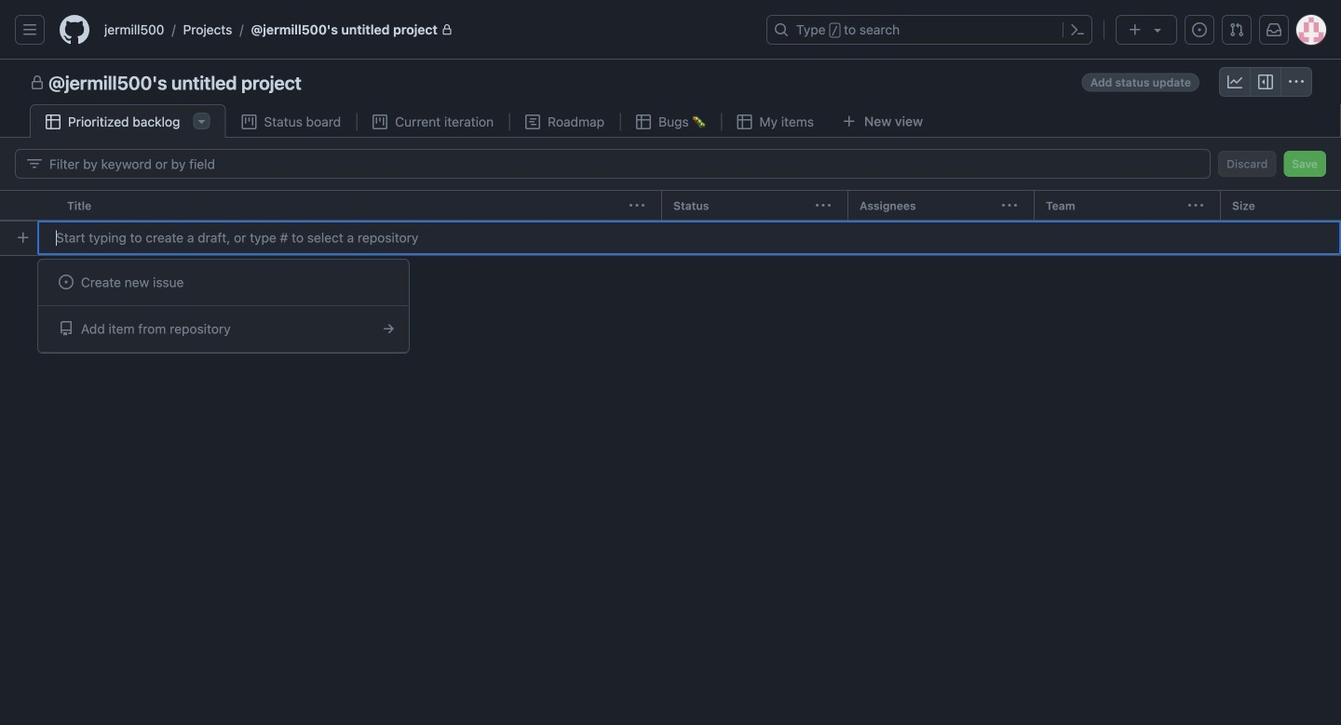 Task type: vqa. For each thing, say whether or not it's contained in the screenshot.
THE SEARCH
no



Task type: describe. For each thing, give the bounding box(es) containing it.
create new item or add existing item image
[[16, 231, 31, 246]]

homepage image
[[60, 15, 89, 45]]

Filter by keyword or by field field
[[49, 150, 1196, 178]]

team column options image
[[1189, 198, 1204, 213]]

command palette image
[[1071, 22, 1086, 37]]

lock image
[[442, 24, 453, 35]]

plus image
[[1128, 22, 1143, 37]]

row down title column options icon
[[7, 221, 1342, 255]]

title column options image
[[630, 198, 645, 213]]

row down view filters region at the top of the page
[[0, 190, 1342, 222]]

sc 9kayk9 0 image inside view filters region
[[27, 157, 42, 171]]

view options for prioritized backlog image
[[194, 114, 209, 129]]

issue opened image
[[1193, 22, 1208, 37]]

git pull request image
[[1230, 22, 1245, 37]]



Task type: locate. For each thing, give the bounding box(es) containing it.
tab list
[[30, 104, 965, 139]]

project navigation
[[0, 60, 1342, 104]]

sc 9kayk9 0 image
[[242, 115, 257, 130], [373, 115, 388, 130], [526, 115, 541, 130], [27, 157, 42, 171], [59, 275, 74, 290], [59, 321, 74, 336]]

1 column header from the left
[[56, 190, 669, 222]]

Start typing to create a draft, or type hashtag to select a repository text field
[[37, 221, 1342, 255]]

tab panel
[[0, 138, 1342, 726]]

discovery suggestions list box
[[37, 259, 410, 354]]

cell
[[0, 190, 56, 222]]

triangle down image
[[1151, 22, 1166, 37]]

row
[[0, 190, 1342, 222], [7, 221, 1342, 255]]

assignees column options image
[[1003, 198, 1017, 213]]

grid
[[0, 190, 1342, 726]]

status column options image
[[816, 198, 831, 213]]

sc 9kayk9 0 image inside discovery suggestions "list box"
[[381, 322, 396, 337]]

2 column header from the left
[[662, 190, 855, 222]]

view filters region
[[15, 149, 1327, 179]]

sc 9kayk9 0 image
[[1228, 75, 1243, 89], [1259, 75, 1274, 89], [1290, 75, 1304, 89], [30, 75, 45, 90], [46, 115, 61, 130], [636, 115, 651, 130], [737, 115, 752, 130], [381, 322, 396, 337]]

list
[[97, 15, 756, 45]]

column header
[[56, 190, 669, 222], [662, 190, 855, 222]]

notifications image
[[1267, 22, 1282, 37]]



